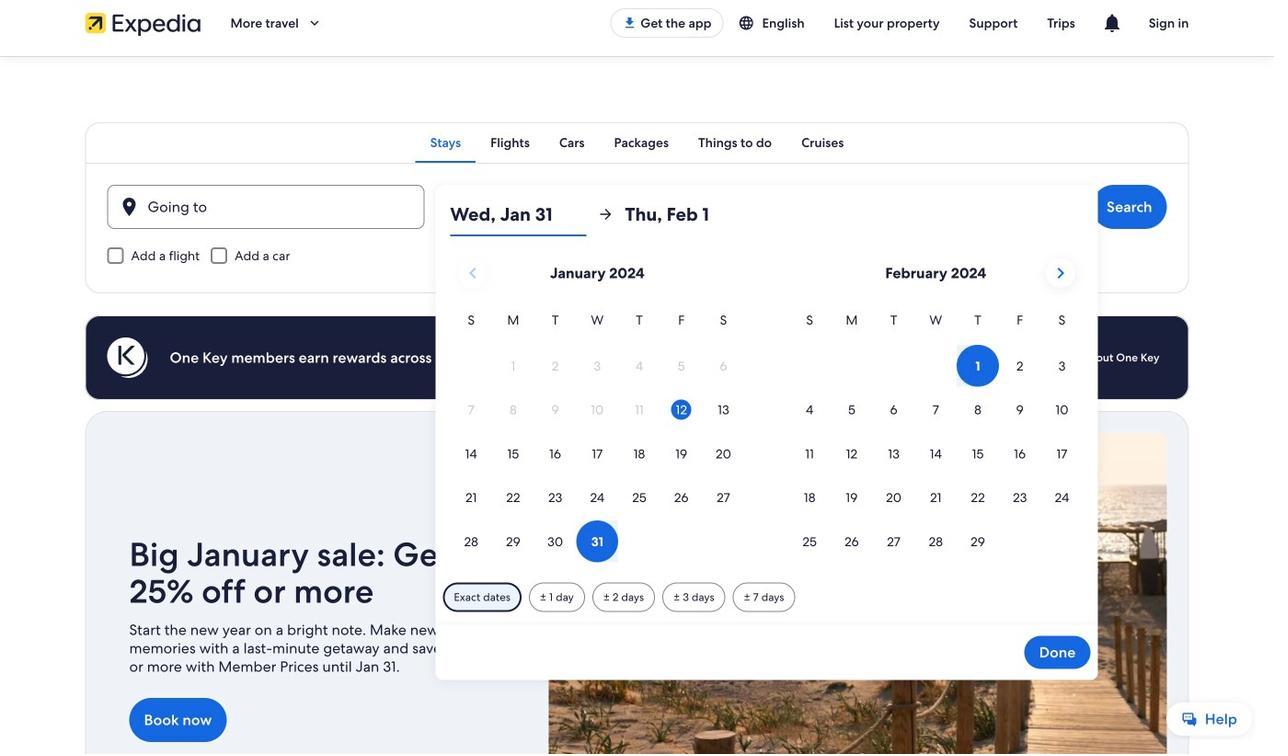 Task type: locate. For each thing, give the bounding box(es) containing it.
today element
[[672, 400, 692, 420]]

application
[[450, 251, 1084, 565]]

february 2024 element
[[789, 310, 1084, 565]]

tab list
[[85, 122, 1190, 163]]

january 2024 element
[[450, 310, 745, 565]]

small image
[[739, 15, 763, 31]]

next month image
[[1050, 262, 1072, 284]]

main content
[[0, 56, 1275, 755]]



Task type: describe. For each thing, give the bounding box(es) containing it.
communication center icon image
[[1102, 12, 1124, 34]]

more travel image
[[306, 15, 323, 31]]

directional image
[[598, 206, 614, 223]]

expedia logo image
[[85, 10, 201, 36]]

download the app button image
[[622, 16, 637, 30]]

previous month image
[[462, 262, 484, 284]]



